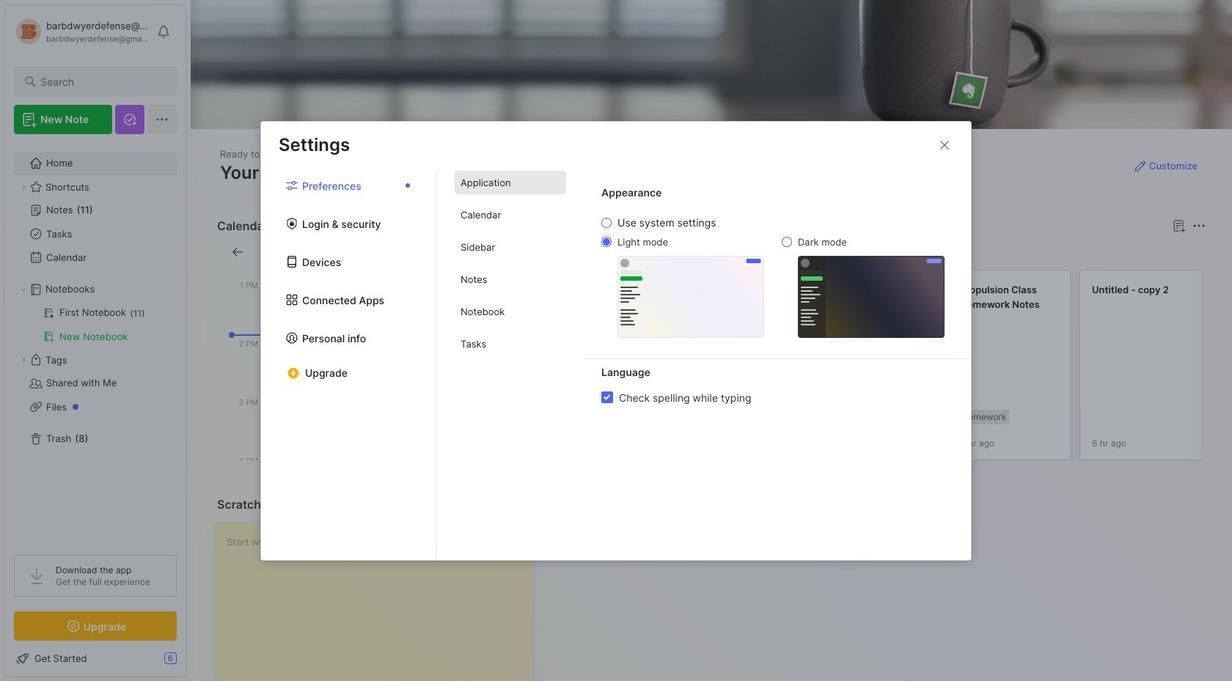 Task type: describe. For each thing, give the bounding box(es) containing it.
Start writing… text field
[[227, 523, 533, 682]]

expand notebooks image
[[19, 285, 28, 294]]

expand tags image
[[19, 356, 28, 365]]

main element
[[0, 0, 191, 682]]

close image
[[936, 136, 954, 154]]

tree inside main element
[[5, 143, 186, 542]]



Task type: vqa. For each thing, say whether or not it's contained in the screenshot.
rightmost The
no



Task type: locate. For each thing, give the bounding box(es) containing it.
group
[[14, 302, 176, 349]]

None radio
[[602, 237, 612, 247]]

tab list
[[261, 171, 437, 560], [437, 171, 584, 560], [555, 244, 1204, 261]]

Search text field
[[40, 75, 164, 89]]

option group
[[602, 216, 945, 338]]

None radio
[[602, 218, 612, 228], [782, 237, 793, 247], [602, 218, 612, 228], [782, 237, 793, 247]]

None checkbox
[[602, 392, 614, 404]]

row group
[[552, 270, 1233, 470]]

none search field inside main element
[[40, 73, 164, 90]]

tree
[[5, 143, 186, 542]]

tab
[[455, 171, 567, 194], [455, 203, 567, 227], [455, 236, 567, 259], [555, 244, 598, 261], [604, 244, 663, 261], [455, 268, 567, 291], [455, 300, 567, 324], [455, 332, 567, 356]]

group inside tree
[[14, 302, 176, 349]]

None search field
[[40, 73, 164, 90]]



